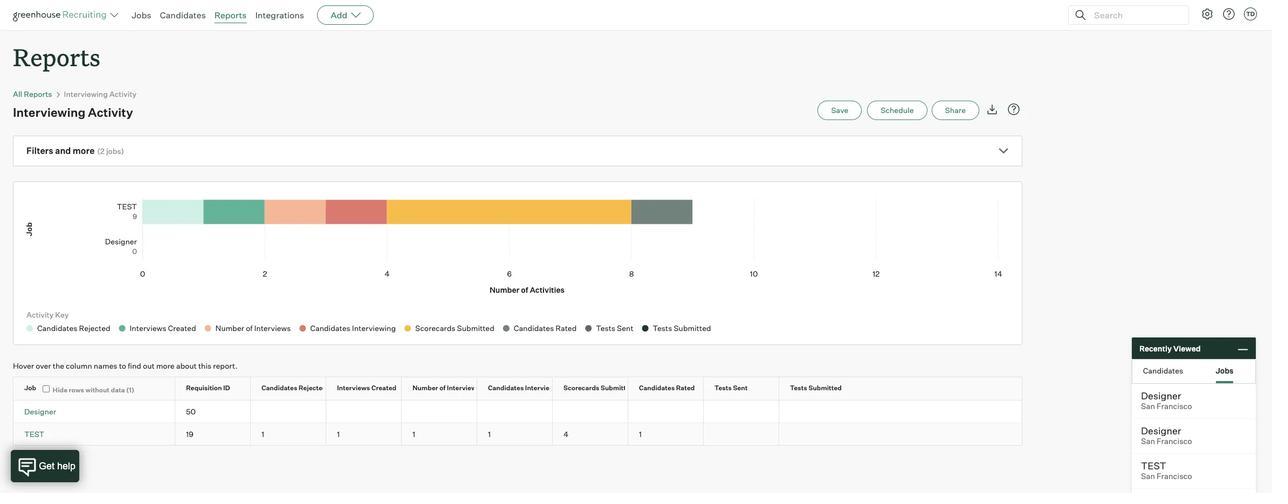 Task type: vqa. For each thing, say whether or not it's contained in the screenshot.
| to the left
no



Task type: describe. For each thing, give the bounding box(es) containing it.
1 san from the top
[[1141, 402, 1155, 412]]

1 vertical spatial interviewing activity
[[13, 105, 133, 120]]

activity key
[[26, 311, 69, 320]]

integrations link
[[255, 10, 304, 20]]

candidates rated
[[639, 385, 695, 393]]

tests submitted column header
[[779, 378, 864, 401]]

all reports link
[[13, 90, 52, 99]]

19
[[186, 430, 194, 440]]

row group containing designer
[[13, 401, 1022, 424]]

names
[[94, 362, 117, 371]]

recently viewed
[[1139, 344, 1201, 353]]

number
[[413, 385, 438, 393]]

2 vertical spatial activity
[[26, 311, 54, 320]]

Search text field
[[1091, 7, 1179, 23]]

schedule button
[[867, 101, 927, 120]]

job
[[24, 385, 36, 393]]

save
[[831, 106, 848, 115]]

td button
[[1242, 5, 1259, 23]]

report.
[[213, 362, 238, 371]]

2
[[100, 147, 105, 156]]

without
[[85, 387, 109, 395]]

share
[[945, 106, 966, 115]]

0 vertical spatial interviewing activity
[[64, 90, 137, 99]]

candidates rejected
[[262, 385, 326, 393]]

faq image
[[1007, 103, 1020, 116]]

candidates interviewing
[[488, 385, 565, 393]]

4
[[564, 430, 568, 440]]

)
[[121, 147, 124, 156]]

0 vertical spatial activity
[[109, 90, 137, 99]]

none checkbox inside column header
[[43, 386, 50, 393]]

number of interviews column header
[[402, 378, 486, 401]]

to
[[119, 362, 126, 371]]

created
[[371, 385, 396, 393]]

interviews inside column header
[[337, 385, 370, 393]]

designer inside grid
[[24, 408, 56, 417]]

0 vertical spatial designer
[[1141, 390, 1181, 402]]

1 designer san francisco from the top
[[1141, 390, 1192, 412]]

jobs
[[106, 147, 121, 156]]

column
[[66, 362, 92, 371]]

1 vertical spatial interviewing
[[13, 105, 85, 120]]

hover over the column names to find out more about this report.
[[13, 362, 238, 371]]

download image
[[986, 103, 999, 116]]

2 san from the top
[[1141, 437, 1155, 447]]

td
[[1246, 10, 1255, 18]]

jobs link
[[132, 10, 151, 20]]

integrations
[[255, 10, 304, 20]]

4 1 from the left
[[488, 430, 491, 440]]

tests for tests sent
[[714, 385, 732, 393]]

(
[[97, 147, 100, 156]]

3 1 from the left
[[413, 430, 415, 440]]

row for row group containing designer
[[13, 401, 1022, 423]]

sent
[[733, 385, 748, 393]]

rated
[[676, 385, 695, 393]]

san inside the test san francisco
[[1141, 472, 1155, 482]]

candidates link
[[160, 10, 206, 20]]

submitted for scorecards submitted
[[601, 385, 634, 393]]

interviews created column header
[[326, 378, 411, 401]]

rows
[[69, 387, 84, 395]]

requisition id column header
[[175, 378, 260, 401]]

row for row group containing test
[[13, 424, 1022, 446]]

(1)
[[126, 387, 134, 395]]

number of interviews
[[413, 385, 480, 393]]

2 francisco from the top
[[1157, 437, 1192, 447]]

tab list containing candidates
[[1132, 360, 1255, 384]]

tests sent
[[714, 385, 748, 393]]

0 vertical spatial interviewing
[[64, 90, 108, 99]]

all reports
[[13, 90, 52, 99]]

filters
[[26, 146, 53, 156]]



Task type: locate. For each thing, give the bounding box(es) containing it.
and
[[55, 146, 71, 156]]

interviewing activity link
[[64, 90, 137, 99]]

1 vertical spatial designer san francisco
[[1141, 425, 1192, 447]]

2 1 from the left
[[337, 430, 340, 440]]

0 vertical spatial test
[[24, 430, 44, 440]]

1 submitted from the left
[[601, 385, 634, 393]]

2 row group from the top
[[13, 424, 1022, 446]]

test link
[[24, 430, 44, 440]]

row for grid containing designer
[[13, 378, 1022, 401]]

candidates interviewing column header
[[477, 378, 565, 401]]

test for test san francisco
[[1141, 461, 1166, 472]]

interviewing activity
[[64, 90, 137, 99], [13, 105, 133, 120]]

designer
[[1141, 390, 1181, 402], [24, 408, 56, 417], [1141, 425, 1181, 437]]

row containing designer
[[13, 401, 1022, 423]]

0 vertical spatial san
[[1141, 402, 1155, 412]]

hide rows without data (1)
[[53, 387, 134, 395]]

2 submitted from the left
[[809, 385, 842, 393]]

1 vertical spatial designer
[[24, 408, 56, 417]]

scorecards submitted column header
[[553, 378, 637, 401]]

1 vertical spatial reports
[[13, 41, 100, 73]]

activity
[[109, 90, 137, 99], [88, 105, 133, 120], [26, 311, 54, 320]]

jobs
[[132, 10, 151, 20], [1216, 366, 1234, 376]]

2 vertical spatial interviewing
[[525, 385, 565, 393]]

share button
[[932, 101, 979, 120]]

designer san francisco down recently viewed
[[1141, 390, 1192, 412]]

candidates for interviewing
[[488, 385, 524, 393]]

save and schedule this report to revisit it! element
[[818, 101, 867, 120]]

data
[[111, 387, 125, 395]]

2 vertical spatial san
[[1141, 472, 1155, 482]]

jobs inside tab list
[[1216, 366, 1234, 376]]

designer link
[[24, 408, 56, 417]]

recently
[[1139, 344, 1172, 353]]

50
[[186, 408, 196, 417]]

test inside grid
[[24, 430, 44, 440]]

1 row from the top
[[13, 378, 1022, 401]]

1 vertical spatial san
[[1141, 437, 1155, 447]]

column header containing job
[[13, 378, 184, 401]]

1 horizontal spatial more
[[156, 362, 175, 371]]

2 row from the top
[[13, 401, 1022, 423]]

0 vertical spatial jobs
[[132, 10, 151, 20]]

1 vertical spatial row
[[13, 401, 1022, 423]]

reports right all
[[24, 90, 52, 99]]

0 vertical spatial row
[[13, 378, 1022, 401]]

more left ( at left top
[[73, 146, 95, 156]]

0 vertical spatial francisco
[[1157, 402, 1192, 412]]

grid
[[13, 378, 1022, 446]]

tests left sent
[[714, 385, 732, 393]]

interviews created
[[337, 385, 396, 393]]

test
[[24, 430, 44, 440], [1141, 461, 1166, 472]]

1 vertical spatial activity
[[88, 105, 133, 120]]

candidates rejected column header
[[251, 378, 335, 401]]

candidates rated column header
[[628, 378, 713, 401]]

0 horizontal spatial submitted
[[601, 385, 634, 393]]

requisition id
[[186, 385, 230, 393]]

candidates for rated
[[639, 385, 675, 393]]

the
[[53, 362, 64, 371]]

test for test
[[24, 430, 44, 440]]

add
[[331, 10, 347, 20]]

configure image
[[1201, 8, 1214, 20]]

1 vertical spatial test
[[1141, 461, 1166, 472]]

row containing job
[[13, 378, 1022, 401]]

interviewing right all reports link
[[64, 90, 108, 99]]

1 vertical spatial more
[[156, 362, 175, 371]]

designer down recently
[[1141, 390, 1181, 402]]

hide
[[53, 387, 67, 395]]

francisco
[[1157, 402, 1192, 412], [1157, 437, 1192, 447], [1157, 472, 1192, 482]]

interviews
[[337, 385, 370, 393], [447, 385, 480, 393]]

2 vertical spatial row
[[13, 424, 1022, 446]]

1 row group from the top
[[13, 401, 1022, 424]]

1 horizontal spatial interviews
[[447, 385, 480, 393]]

2 designer san francisco from the top
[[1141, 425, 1192, 447]]

designer up test link
[[24, 408, 56, 417]]

0 vertical spatial reports
[[214, 10, 247, 20]]

3 san from the top
[[1141, 472, 1155, 482]]

francisco inside the test san francisco
[[1157, 472, 1192, 482]]

0 vertical spatial more
[[73, 146, 95, 156]]

td button
[[1244, 8, 1257, 20]]

row containing test
[[13, 424, 1022, 446]]

2 vertical spatial reports
[[24, 90, 52, 99]]

1 horizontal spatial tests
[[790, 385, 807, 393]]

interviewing down all reports link
[[13, 105, 85, 120]]

rejected
[[299, 385, 326, 393]]

tab list
[[1132, 360, 1255, 384]]

of
[[440, 385, 446, 393]]

scorecards submitted
[[564, 385, 634, 393]]

0 horizontal spatial more
[[73, 146, 95, 156]]

1 vertical spatial francisco
[[1157, 437, 1192, 447]]

interviewing
[[64, 90, 108, 99], [13, 105, 85, 120], [525, 385, 565, 393]]

candidates inside column header
[[639, 385, 675, 393]]

reports down greenhouse recruiting image
[[13, 41, 100, 73]]

None checkbox
[[43, 386, 50, 393]]

1 interviews from the left
[[337, 385, 370, 393]]

2 tests from the left
[[790, 385, 807, 393]]

requisition
[[186, 385, 222, 393]]

0 horizontal spatial jobs
[[132, 10, 151, 20]]

hover
[[13, 362, 34, 371]]

column header
[[13, 378, 184, 401]]

this
[[198, 362, 211, 371]]

more
[[73, 146, 95, 156], [156, 362, 175, 371]]

tests sent column header
[[704, 378, 788, 401]]

candidates for rejected
[[262, 385, 297, 393]]

candidates
[[160, 10, 206, 20], [1143, 366, 1183, 376], [262, 385, 297, 393], [488, 385, 524, 393], [639, 385, 675, 393]]

2 vertical spatial designer
[[1141, 425, 1181, 437]]

2 vertical spatial francisco
[[1157, 472, 1192, 482]]

1 vertical spatial jobs
[[1216, 366, 1234, 376]]

interviewing up the 4
[[525, 385, 565, 393]]

key
[[55, 311, 69, 320]]

submitted for tests submitted
[[809, 385, 842, 393]]

tests
[[714, 385, 732, 393], [790, 385, 807, 393]]

row group
[[13, 401, 1022, 424], [13, 424, 1022, 446]]

submitted
[[601, 385, 634, 393], [809, 385, 842, 393]]

tests right tests sent column header
[[790, 385, 807, 393]]

tests for tests submitted
[[790, 385, 807, 393]]

tests submitted
[[790, 385, 842, 393]]

filters and more ( 2 jobs )
[[26, 146, 124, 156]]

find
[[128, 362, 141, 371]]

grid containing designer
[[13, 378, 1022, 446]]

3 francisco from the top
[[1157, 472, 1192, 482]]

out
[[143, 362, 155, 371]]

1
[[262, 430, 264, 440], [337, 430, 340, 440], [413, 430, 415, 440], [488, 430, 491, 440], [639, 430, 642, 440]]

test san francisco
[[1141, 461, 1192, 482]]

interviews inside column header
[[447, 385, 480, 393]]

interviewing inside column header
[[525, 385, 565, 393]]

0 vertical spatial designer san francisco
[[1141, 390, 1192, 412]]

save button
[[818, 101, 862, 120]]

0 horizontal spatial tests
[[714, 385, 732, 393]]

tests inside column header
[[790, 385, 807, 393]]

1 tests from the left
[[714, 385, 732, 393]]

1 francisco from the top
[[1157, 402, 1192, 412]]

row group containing test
[[13, 424, 1022, 446]]

designer san francisco
[[1141, 390, 1192, 412], [1141, 425, 1192, 447]]

viewed
[[1173, 344, 1201, 353]]

san
[[1141, 402, 1155, 412], [1141, 437, 1155, 447], [1141, 472, 1155, 482]]

test inside the test san francisco
[[1141, 461, 1166, 472]]

reports link
[[214, 10, 247, 20]]

schedule
[[881, 106, 914, 115]]

over
[[36, 362, 51, 371]]

scorecards
[[564, 385, 599, 393]]

id
[[223, 385, 230, 393]]

1 1 from the left
[[262, 430, 264, 440]]

designer up the test san francisco
[[1141, 425, 1181, 437]]

1 horizontal spatial test
[[1141, 461, 1166, 472]]

row
[[13, 378, 1022, 401], [13, 401, 1022, 423], [13, 424, 1022, 446]]

1 horizontal spatial submitted
[[809, 385, 842, 393]]

1 horizontal spatial jobs
[[1216, 366, 1234, 376]]

designer san francisco up the test san francisco
[[1141, 425, 1192, 447]]

about
[[176, 362, 197, 371]]

2 interviews from the left
[[447, 385, 480, 393]]

candidates inside tab list
[[1143, 366, 1183, 376]]

greenhouse recruiting image
[[13, 9, 110, 22]]

interviews left created
[[337, 385, 370, 393]]

3 row from the top
[[13, 424, 1022, 446]]

cell
[[251, 401, 326, 423], [326, 401, 402, 423], [402, 401, 477, 423], [477, 401, 553, 423], [553, 401, 628, 423], [628, 401, 704, 423], [704, 401, 779, 423], [779, 401, 855, 423], [704, 424, 779, 446], [779, 424, 855, 446]]

5 1 from the left
[[639, 430, 642, 440]]

reports right candidates link
[[214, 10, 247, 20]]

reports
[[214, 10, 247, 20], [13, 41, 100, 73], [24, 90, 52, 99]]

tests inside column header
[[714, 385, 732, 393]]

more right out
[[156, 362, 175, 371]]

add button
[[317, 5, 374, 25]]

0 horizontal spatial interviews
[[337, 385, 370, 393]]

interviews right of
[[447, 385, 480, 393]]

0 horizontal spatial test
[[24, 430, 44, 440]]

all
[[13, 90, 22, 99]]



